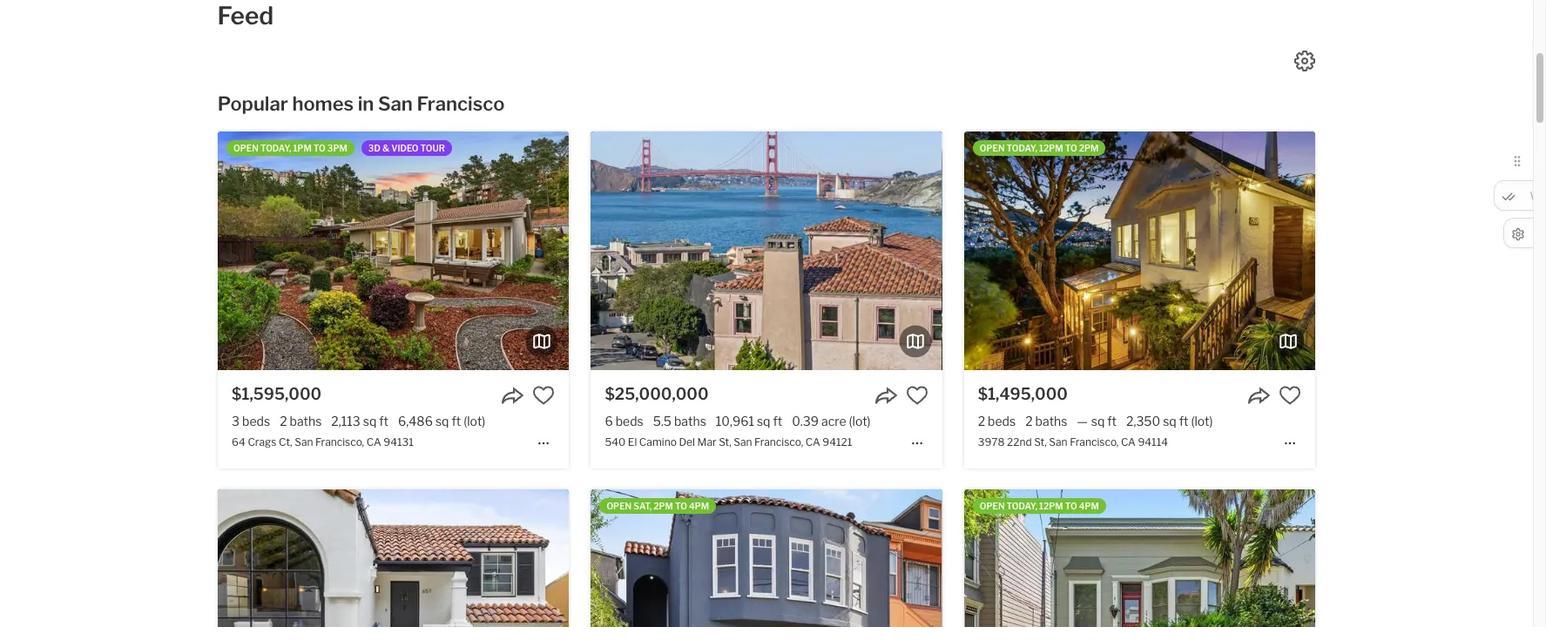 Task type: locate. For each thing, give the bounding box(es) containing it.
2 photo of 540 el camino del mar st, san francisco, ca 94121 image from the left
[[591, 132, 942, 370]]

beds up 3978
[[988, 414, 1016, 429]]

san right 'ct,'
[[295, 436, 313, 449]]

sq right 10,961
[[757, 414, 771, 429]]

1 horizontal spatial beds
[[616, 414, 644, 429]]

2 favorite button image from the left
[[1279, 384, 1302, 407]]

acre
[[822, 414, 847, 429]]

2 2 baths from the left
[[1026, 414, 1068, 429]]

2 horizontal spatial baths
[[1036, 414, 1068, 429]]

sat,
[[634, 501, 652, 512]]

2 favorite button checkbox from the left
[[1279, 384, 1302, 407]]

1 horizontal spatial 2pm
[[1079, 143, 1099, 153]]

(lot) right 6,486
[[464, 414, 486, 429]]

open today, 12pm to 2pm
[[980, 143, 1099, 153]]

ca
[[367, 436, 381, 449], [806, 436, 821, 449], [1121, 436, 1136, 449]]

1 horizontal spatial (lot)
[[849, 414, 871, 429]]

1 horizontal spatial 2 baths
[[1026, 414, 1068, 429]]

favorite button image
[[906, 384, 928, 407], [1279, 384, 1302, 407]]

2 baths for $1,495,000
[[1026, 414, 1068, 429]]

sq for 2,113
[[363, 414, 377, 429]]

favorite button checkbox for $25,000,000
[[906, 384, 928, 407]]

3 2 from the left
[[1026, 414, 1033, 429]]

ca left 94131
[[367, 436, 381, 449]]

sq right 2,350
[[1163, 414, 1177, 429]]

22nd
[[1007, 436, 1032, 449]]

1 12pm from the top
[[1040, 143, 1064, 153]]

st, right 22nd
[[1035, 436, 1047, 449]]

1 sq from the left
[[363, 414, 377, 429]]

st,
[[719, 436, 732, 449], [1035, 436, 1047, 449]]

photo of 687 london st, san francisco, ca 94112 image
[[240, 490, 591, 627], [591, 490, 942, 627], [942, 490, 1294, 627]]

photo of 540 el camino del mar st, san francisco, ca 94121 image
[[240, 132, 591, 370], [591, 132, 942, 370], [942, 132, 1294, 370]]

(lot) right 2,350
[[1192, 414, 1213, 429]]

3 baths from the left
[[1036, 414, 1068, 429]]

st, right mar
[[719, 436, 732, 449]]

4pm down 3978 22nd st, san francisco, ca 94114
[[1079, 501, 1100, 512]]

ca for $1,595,000
[[367, 436, 381, 449]]

3978 22nd st, san francisco, ca 94114
[[978, 436, 1169, 449]]

2 baths up 'ct,'
[[280, 414, 322, 429]]

popular
[[218, 92, 288, 115]]

1 horizontal spatial ca
[[806, 436, 821, 449]]

in
[[358, 92, 374, 115]]

94131
[[384, 436, 414, 449]]

1 4pm from the left
[[689, 501, 709, 512]]

0 horizontal spatial francisco,
[[315, 436, 364, 449]]

mar
[[698, 436, 717, 449]]

favorite button checkbox
[[906, 384, 928, 407], [1279, 384, 1302, 407]]

beds for $1,495,000
[[988, 414, 1016, 429]]

2 francisco, from the left
[[755, 436, 804, 449]]

1 favorite button image from the left
[[906, 384, 928, 407]]

1 horizontal spatial francisco,
[[755, 436, 804, 449]]

1 vertical spatial 12pm
[[1040, 501, 1064, 512]]

3d
[[368, 143, 381, 153]]

1 photo of 687 london st, san francisco, ca 94112 image from the left
[[240, 490, 591, 627]]

1 horizontal spatial 4pm
[[1079, 501, 1100, 512]]

12pm for 4pm
[[1040, 501, 1064, 512]]

2 photo of 3978 22nd st, san francisco, ca 94114 image from the left
[[964, 132, 1316, 370]]

3 photo of 3978 22nd st, san francisco, ca 94114 image from the left
[[1316, 132, 1547, 370]]

10,961 sq ft
[[716, 414, 783, 429]]

el
[[628, 436, 637, 449]]

beds right 6
[[616, 414, 644, 429]]

1 ft from the left
[[379, 414, 389, 429]]

3 photo of 540 el camino del mar st, san francisco, ca 94121 image from the left
[[942, 132, 1294, 370]]

photo of 3941 23rd st, san francisco, ca 94114 image
[[613, 490, 964, 627], [964, 490, 1316, 627], [1316, 490, 1547, 627]]

3 beds
[[232, 414, 270, 429]]

video
[[391, 143, 419, 153]]

—
[[1077, 414, 1088, 429]]

0 horizontal spatial (lot)
[[464, 414, 486, 429]]

3 francisco, from the left
[[1070, 436, 1119, 449]]

baths for $1,595,000
[[290, 414, 322, 429]]

(lot) right acre
[[849, 414, 871, 429]]

francisco
[[417, 92, 505, 115]]

2 up 3978
[[978, 414, 986, 429]]

francisco,
[[315, 436, 364, 449], [755, 436, 804, 449], [1070, 436, 1119, 449]]

2 horizontal spatial (lot)
[[1192, 414, 1213, 429]]

1 francisco, from the left
[[315, 436, 364, 449]]

to for open today, 1pm to 3pm
[[314, 143, 326, 153]]

2 horizontal spatial francisco,
[[1070, 436, 1119, 449]]

0 horizontal spatial favorite button checkbox
[[906, 384, 928, 407]]

francisco, for $1,595,000
[[315, 436, 364, 449]]

2,113
[[331, 414, 361, 429]]

1 horizontal spatial favorite button image
[[1279, 384, 1302, 407]]

today,
[[261, 143, 291, 153], [1007, 143, 1038, 153], [1007, 501, 1038, 512]]

2 up 22nd
[[1026, 414, 1033, 429]]

1 vertical spatial 2pm
[[654, 501, 673, 512]]

photo of 64 crags ct, san francisco, ca 94131 image
[[0, 132, 218, 370], [218, 132, 569, 370], [569, 132, 920, 370]]

sq for —
[[1092, 414, 1105, 429]]

2 up 'ct,'
[[280, 414, 287, 429]]

3 photo of 657 los palmos dr, san francisco, ca 94127 image from the left
[[569, 490, 920, 627]]

64 crags ct, san francisco, ca 94131
[[232, 436, 414, 449]]

san right 22nd
[[1049, 436, 1068, 449]]

san
[[378, 92, 413, 115], [295, 436, 313, 449], [734, 436, 752, 449], [1049, 436, 1068, 449]]

5 sq from the left
[[1163, 414, 1177, 429]]

san right in on the left top of the page
[[378, 92, 413, 115]]

1 photo of 540 el camino del mar st, san francisco, ca 94121 image from the left
[[240, 132, 591, 370]]

$1,595,000
[[232, 385, 322, 403]]

2 for $1,595,000
[[280, 414, 287, 429]]

2 12pm from the top
[[1040, 501, 1064, 512]]

photo of 3978 22nd st, san francisco, ca 94114 image
[[613, 132, 964, 370], [964, 132, 1316, 370], [1316, 132, 1547, 370]]

ct,
[[279, 436, 292, 449]]

0 horizontal spatial favorite button image
[[906, 384, 928, 407]]

ft right —
[[1108, 414, 1117, 429]]

ft right 6,486
[[452, 414, 461, 429]]

(lot) for $1,495,000
[[1192, 414, 1213, 429]]

2 ft from the left
[[452, 414, 461, 429]]

1 favorite button checkbox from the left
[[906, 384, 928, 407]]

10,961
[[716, 414, 755, 429]]

0 horizontal spatial 2pm
[[654, 501, 673, 512]]

1 2 baths from the left
[[280, 414, 322, 429]]

sq right 6,486
[[436, 414, 449, 429]]

sq right 2,113
[[363, 414, 377, 429]]

ca down '0.39'
[[806, 436, 821, 449]]

francisco, down — sq ft
[[1070, 436, 1119, 449]]

ft right 2,350
[[1180, 414, 1189, 429]]

to for open today, 12pm to 4pm
[[1065, 501, 1078, 512]]

2 horizontal spatial beds
[[988, 414, 1016, 429]]

crags
[[248, 436, 277, 449]]

6,486 sq ft (lot)
[[398, 414, 486, 429]]

3 ca from the left
[[1121, 436, 1136, 449]]

3 sq from the left
[[757, 414, 771, 429]]

2 baths
[[280, 414, 322, 429], [1026, 414, 1068, 429]]

1 (lot) from the left
[[464, 414, 486, 429]]

ft left '0.39'
[[773, 414, 783, 429]]

popular homes in san francisco
[[218, 92, 505, 115]]

1 horizontal spatial favorite button checkbox
[[1279, 384, 1302, 407]]

1 beds from the left
[[242, 414, 270, 429]]

san for popular
[[378, 92, 413, 115]]

4 sq from the left
[[1092, 414, 1105, 429]]

sq right —
[[1092, 414, 1105, 429]]

baths
[[290, 414, 322, 429], [674, 414, 707, 429], [1036, 414, 1068, 429]]

ft up 94131
[[379, 414, 389, 429]]

4pm right sat,
[[689, 501, 709, 512]]

4pm
[[689, 501, 709, 512], [1079, 501, 1100, 512]]

2 4pm from the left
[[1079, 501, 1100, 512]]

favorite button checkbox for $1,495,000
[[1279, 384, 1302, 407]]

to for open sat, 2pm to 4pm
[[675, 501, 687, 512]]

1 horizontal spatial baths
[[674, 414, 707, 429]]

2 horizontal spatial ca
[[1121, 436, 1136, 449]]

sq
[[363, 414, 377, 429], [436, 414, 449, 429], [757, 414, 771, 429], [1092, 414, 1105, 429], [1163, 414, 1177, 429]]

0 horizontal spatial 2
[[280, 414, 287, 429]]

1 baths from the left
[[290, 414, 322, 429]]

francisco, down 2,113
[[315, 436, 364, 449]]

2 beds from the left
[[616, 414, 644, 429]]

2 horizontal spatial 2
[[1026, 414, 1033, 429]]

francisco, down '0.39'
[[755, 436, 804, 449]]

0 horizontal spatial beds
[[242, 414, 270, 429]]

2 baths up 3978 22nd st, san francisco, ca 94114
[[1026, 414, 1068, 429]]

sq for 10,961
[[757, 414, 771, 429]]

baths up 64 crags ct, san francisco, ca 94131
[[290, 414, 322, 429]]

1 horizontal spatial st,
[[1035, 436, 1047, 449]]

3 ft from the left
[[773, 414, 783, 429]]

photo of 657 los palmos dr, san francisco, ca 94127 image
[[0, 490, 218, 627], [218, 490, 569, 627], [569, 490, 920, 627]]

0 horizontal spatial st,
[[719, 436, 732, 449]]

today, for $1,495,000
[[1007, 143, 1038, 153]]

beds for $25,000,000
[[616, 414, 644, 429]]

open sat, 2pm to 4pm
[[607, 501, 709, 512]]

4 ft from the left
[[1108, 414, 1117, 429]]

baths up the del
[[674, 414, 707, 429]]

today, for $1,595,000
[[261, 143, 291, 153]]

beds right 3 at the left bottom of page
[[242, 414, 270, 429]]

ca left 94114 on the bottom right of page
[[1121, 436, 1136, 449]]

open
[[234, 143, 259, 153], [980, 143, 1005, 153], [607, 501, 632, 512], [980, 501, 1005, 512]]

2 sq from the left
[[436, 414, 449, 429]]

5 ft from the left
[[1180, 414, 1189, 429]]

2 (lot) from the left
[[849, 414, 871, 429]]

ft for 6,486 sq ft (lot)
[[452, 414, 461, 429]]

to for open today, 12pm to 2pm
[[1065, 143, 1078, 153]]

0 vertical spatial 2pm
[[1079, 143, 1099, 153]]

2
[[280, 414, 287, 429], [978, 414, 986, 429], [1026, 414, 1033, 429]]

2,350 sq ft (lot)
[[1127, 414, 1213, 429]]

1 ca from the left
[[367, 436, 381, 449]]

ft for — sq ft
[[1108, 414, 1117, 429]]

favorite button image for $1,495,000
[[1279, 384, 1302, 407]]

(lot) for $1,595,000
[[464, 414, 486, 429]]

3 (lot) from the left
[[1192, 414, 1213, 429]]

6,486
[[398, 414, 433, 429]]

(lot)
[[464, 414, 486, 429], [849, 414, 871, 429], [1192, 414, 1213, 429]]

beds
[[242, 414, 270, 429], [616, 414, 644, 429], [988, 414, 1016, 429]]

12pm
[[1040, 143, 1064, 153], [1040, 501, 1064, 512]]

baths up 3978 22nd st, san francisco, ca 94114
[[1036, 414, 1068, 429]]

0 horizontal spatial ca
[[367, 436, 381, 449]]

3 beds from the left
[[988, 414, 1016, 429]]

1 horizontal spatial 2
[[978, 414, 986, 429]]

ft
[[379, 414, 389, 429], [452, 414, 461, 429], [773, 414, 783, 429], [1108, 414, 1117, 429], [1180, 414, 1189, 429]]

ft for 10,961 sq ft
[[773, 414, 783, 429]]

open for open today, 1pm to 3pm
[[234, 143, 259, 153]]

94121
[[823, 436, 853, 449]]

2 baths from the left
[[674, 414, 707, 429]]

feed
[[217, 1, 274, 30]]

0 horizontal spatial 4pm
[[689, 501, 709, 512]]

2pm
[[1079, 143, 1099, 153], [654, 501, 673, 512]]

0 horizontal spatial 2 baths
[[280, 414, 322, 429]]

0 horizontal spatial baths
[[290, 414, 322, 429]]

0 vertical spatial 12pm
[[1040, 143, 1064, 153]]

beds for $1,595,000
[[242, 414, 270, 429]]

to
[[314, 143, 326, 153], [1065, 143, 1078, 153], [675, 501, 687, 512], [1065, 501, 1078, 512]]

1 2 from the left
[[280, 414, 287, 429]]



Task type: describe. For each thing, give the bounding box(es) containing it.
$25,000,000
[[605, 385, 709, 403]]

san for 3978
[[1049, 436, 1068, 449]]

baths for $25,000,000
[[674, 414, 707, 429]]

2 baths for $1,595,000
[[280, 414, 322, 429]]

1 photo of 64 crags ct, san francisco, ca 94131 image from the left
[[0, 132, 218, 370]]

5.5 baths
[[653, 414, 707, 429]]

2 st, from the left
[[1035, 436, 1047, 449]]

ft for 2,113 sq ft
[[379, 414, 389, 429]]

san down 10,961 sq ft
[[734, 436, 752, 449]]

3d & video tour
[[368, 143, 445, 153]]

12pm for 2pm
[[1040, 143, 1064, 153]]

6 beds
[[605, 414, 644, 429]]

open for open today, 12pm to 2pm
[[980, 143, 1005, 153]]

1 photo of 3941 23rd st, san francisco, ca 94114 image from the left
[[613, 490, 964, 627]]

— sq ft
[[1077, 414, 1117, 429]]

540
[[605, 436, 626, 449]]

del
[[679, 436, 695, 449]]

2 2 from the left
[[978, 414, 986, 429]]

94114
[[1138, 436, 1169, 449]]

$1,495,000
[[978, 385, 1068, 403]]

open today, 1pm to 3pm
[[234, 143, 348, 153]]

san for 64
[[295, 436, 313, 449]]

2,113 sq ft
[[331, 414, 389, 429]]

3
[[232, 414, 240, 429]]

tour
[[421, 143, 445, 153]]

ca for $1,495,000
[[1121, 436, 1136, 449]]

1 photo of 657 los palmos dr, san francisco, ca 94127 image from the left
[[0, 490, 218, 627]]

baths for $1,495,000
[[1036, 414, 1068, 429]]

5.5
[[653, 414, 672, 429]]

2 ca from the left
[[806, 436, 821, 449]]

open for open sat, 2pm to 4pm
[[607, 501, 632, 512]]

camino
[[639, 436, 677, 449]]

favorite button checkbox
[[533, 384, 555, 407]]

3 photo of 3941 23rd st, san francisco, ca 94114 image from the left
[[1316, 490, 1547, 627]]

2 photo of 687 london st, san francisco, ca 94112 image from the left
[[591, 490, 942, 627]]

homes
[[292, 92, 354, 115]]

francisco, for $1,495,000
[[1070, 436, 1119, 449]]

2,350
[[1127, 414, 1161, 429]]

2 photo of 657 los palmos dr, san francisco, ca 94127 image from the left
[[218, 490, 569, 627]]

3978
[[978, 436, 1005, 449]]

0.39 acre (lot)
[[792, 414, 871, 429]]

&
[[382, 143, 390, 153]]

6
[[605, 414, 613, 429]]

1 photo of 3978 22nd st, san francisco, ca 94114 image from the left
[[613, 132, 964, 370]]

4pm for open sat, 2pm to 4pm
[[689, 501, 709, 512]]

sq for 6,486
[[436, 414, 449, 429]]

1 st, from the left
[[719, 436, 732, 449]]

2 beds
[[978, 414, 1016, 429]]

open today, 12pm to 4pm
[[980, 501, 1100, 512]]

favorite button image for $25,000,000
[[906, 384, 928, 407]]

540 el camino del mar st, san francisco, ca 94121
[[605, 436, 853, 449]]

0.39
[[792, 414, 819, 429]]

1pm
[[293, 143, 312, 153]]

64
[[232, 436, 246, 449]]

3 photo of 64 crags ct, san francisco, ca 94131 image from the left
[[569, 132, 920, 370]]

open for open today, 12pm to 4pm
[[980, 501, 1005, 512]]

2 for $1,495,000
[[1026, 414, 1033, 429]]

3 photo of 687 london st, san francisco, ca 94112 image from the left
[[942, 490, 1294, 627]]

favorite button image
[[533, 384, 555, 407]]

ft for 2,350 sq ft (lot)
[[1180, 414, 1189, 429]]

4pm for open today, 12pm to 4pm
[[1079, 501, 1100, 512]]

3pm
[[328, 143, 348, 153]]

sq for 2,350
[[1163, 414, 1177, 429]]

2 photo of 3941 23rd st, san francisco, ca 94114 image from the left
[[964, 490, 1316, 627]]

2 photo of 64 crags ct, san francisco, ca 94131 image from the left
[[218, 132, 569, 370]]



Task type: vqa. For each thing, say whether or not it's contained in the screenshot.
Share listing dialog containing Share listing
no



